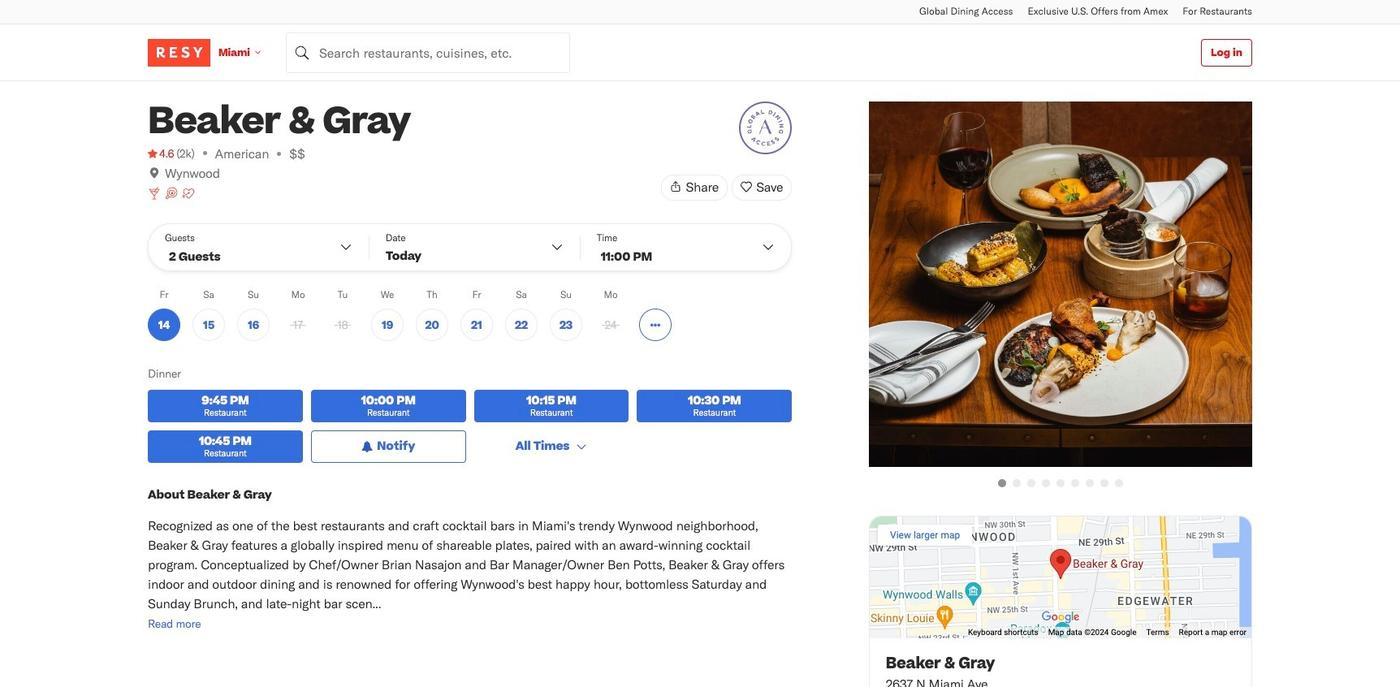 Task type: describe. For each thing, give the bounding box(es) containing it.
Search restaurants, cuisines, etc. text field
[[286, 32, 570, 73]]

4.6 out of 5 stars image
[[148, 145, 174, 162]]



Task type: vqa. For each thing, say whether or not it's contained in the screenshot.
field
yes



Task type: locate. For each thing, give the bounding box(es) containing it.
None field
[[286, 32, 570, 73]]



